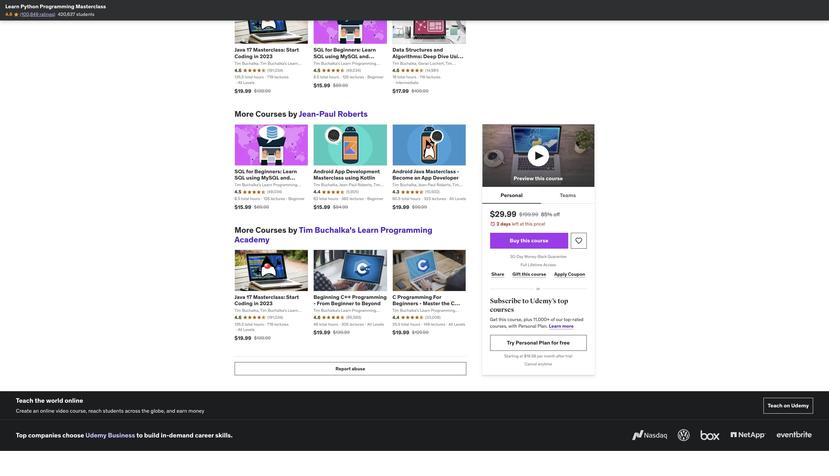 Task type: locate. For each thing, give the bounding box(es) containing it.
4.4 for android app development masterclass using kotlin
[[314, 189, 321, 195]]

trial
[[566, 354, 573, 359]]

0 vertical spatial in
[[254, 53, 259, 60]]

all levels down roberts,
[[450, 196, 467, 201]]

lectures for the top "49034 reviews" element
[[350, 75, 364, 80]]

1 vertical spatial start
[[286, 294, 299, 301]]

learn
[[5, 3, 19, 10], [362, 47, 376, 53], [288, 61, 298, 66], [413, 66, 423, 71], [283, 168, 297, 175], [413, 188, 423, 193], [358, 225, 379, 235], [288, 308, 298, 313], [341, 308, 351, 313], [420, 308, 430, 313], [549, 324, 562, 330]]

lectures for 10502 reviews 'element'
[[432, 196, 446, 201]]

course, up with
[[508, 317, 523, 323]]

android inside 'android java masterclass - become an app developer tim buchalka, jean-paul roberts, tim buchalka's learn programming academy'
[[393, 168, 413, 175]]

4.6 for java 17 masterclass: start coding in 2023 link corresponding to sql for beginners: learn sql using mysql and database design
[[235, 67, 242, 73]]

1 horizontal spatial 4.4
[[393, 315, 400, 321]]

2 vertical spatial the
[[142, 408, 149, 415]]

alarm image
[[490, 222, 496, 227]]

using for the top "49034 reviews" element
[[325, 53, 339, 60]]

total for 5925 reviews element in the left top of the page
[[319, 196, 327, 201]]

beginner for 5925 reviews element in the left top of the page
[[367, 196, 384, 201]]

this for gift
[[522, 272, 531, 278]]

1 horizontal spatial app
[[422, 175, 432, 181]]

buchalka,
[[242, 61, 260, 66], [400, 61, 418, 66], [400, 183, 418, 188], [242, 308, 260, 313]]

1 horizontal spatial teach
[[768, 403, 783, 409]]

academy, up 46 total hours
[[314, 314, 331, 319]]

0 horizontal spatial 126 lectures
[[264, 196, 285, 201]]

academy inside 'android java masterclass - become an app developer tim buchalka, jean-paul roberts, tim buchalka's learn programming academy'
[[449, 188, 465, 193]]

0 vertical spatial courses
[[256, 109, 287, 119]]

0 vertical spatial 719 lectures all levels
[[238, 75, 289, 85]]

191034 reviews element for sql for beginners: learn sql using mysql and database design
[[268, 68, 283, 73]]

4.5 for bottom "49034 reviews" element's sql for beginners: learn sql using mysql and database design link
[[235, 189, 242, 195]]

719 lectures all levels
[[238, 75, 289, 85], [238, 322, 289, 333]]

all levels
[[450, 196, 467, 201], [368, 322, 384, 327], [449, 322, 466, 327]]

4.4 up 62
[[314, 189, 321, 195]]

udemy right on
[[792, 403, 810, 409]]

0 vertical spatial (49,034)
[[346, 68, 361, 73]]

(191,034) for beginning c++ programming - from beginner to beyond
[[268, 315, 283, 320]]

0 vertical spatial 135.5
[[235, 75, 244, 80]]

1 vertical spatial java 17 masterclass: start coding in 2023 tim buchalka, tim buchalka's learn programming academy
[[235, 294, 299, 319]]

all for android java masterclass - become an app developer
[[450, 196, 454, 201]]

an right the become
[[415, 175, 421, 181]]

1 horizontal spatial udemy
[[792, 403, 810, 409]]

hours for 10502 reviews 'element'
[[411, 196, 421, 201]]

learn inside 'android java masterclass - become an app developer tim buchalka, jean-paul roberts, tim buchalka's learn programming academy'
[[413, 188, 423, 193]]

$15.99 up jean-paul roberts link
[[314, 82, 331, 89]]

course, inside teach the world online create an online video course, reach students across the globe, and earn money
[[70, 408, 87, 415]]

1 vertical spatial 126
[[264, 196, 270, 201]]

buchalka's inside 'android java masterclass - become an app developer tim buchalka, jean-paul roberts, tim buchalka's learn programming academy'
[[393, 188, 412, 193]]

1 horizontal spatial 4.5
[[314, 67, 321, 73]]

total for bottom "49034 reviews" element
[[241, 196, 249, 201]]

this up courses,
[[499, 317, 507, 323]]

in for beginning c++ programming - from beginner to beyond
[[254, 300, 259, 307]]

2 start from the top
[[286, 294, 299, 301]]

2 17 from the top
[[247, 294, 252, 301]]

masterclass up 62 total hours
[[314, 175, 344, 181]]

academy
[[260, 66, 276, 71], [449, 66, 465, 71], [449, 188, 465, 193], [235, 235, 270, 245], [260, 314, 276, 319]]

2 courses from the top
[[256, 225, 287, 235]]

- for beginning c++ programming - from beginner to beyond
[[314, 300, 316, 307]]

1 vertical spatial 135.5 total hours
[[235, 322, 264, 327]]

0 horizontal spatial 49034 reviews element
[[267, 190, 282, 195]]

1 vertical spatial students
[[103, 408, 124, 415]]

personal down the preview
[[501, 192, 523, 199]]

4.4 up 25.5
[[393, 315, 400, 321]]

online up video
[[65, 397, 83, 405]]

at right the left
[[520, 221, 524, 227]]

25.5 total hours
[[393, 322, 421, 327]]

this for preview
[[535, 175, 545, 182]]

personal
[[501, 192, 523, 199], [519, 324, 537, 330], [516, 340, 538, 346]]

academy, inside the 'tim buchalka's learn programming academy, jason fedin'
[[393, 314, 410, 319]]

719 for $19.99
[[267, 322, 274, 327]]

teach up the create
[[16, 397, 33, 405]]

2 2023 from the top
[[260, 300, 273, 307]]

tim inside the 'tim buchalka's learn programming academy, jason fedin'
[[393, 308, 399, 313]]

database for bottom "49034 reviews" element
[[235, 181, 259, 188]]

this right 'buy'
[[521, 238, 531, 244]]

masterclass for android app development masterclass using kotlin
[[314, 175, 344, 181]]

2 in from the top
[[254, 300, 259, 307]]

an inside teach the world online create an online video course, reach students across the globe, and earn money
[[33, 408, 39, 415]]

with
[[509, 324, 518, 330]]

levels for beginning c++ programming - from beginner to beyond
[[373, 322, 384, 327]]

1 horizontal spatial course,
[[508, 317, 523, 323]]

the left world
[[35, 397, 45, 405]]

gift this course link
[[511, 268, 548, 281]]

2 135.5 total hours from the top
[[235, 322, 264, 327]]

135.5 total hours for $19.99
[[235, 322, 264, 327]]

teach for on
[[768, 403, 783, 409]]

academy inside tim buchalka, goran lochert, tim buchalka's learn programming academy
[[449, 66, 465, 71]]

this right the preview
[[535, 175, 545, 182]]

1 horizontal spatial jean-
[[419, 183, 428, 188]]

1 vertical spatial online
[[40, 408, 55, 415]]

students right reach at the left of the page
[[103, 408, 124, 415]]

2 java 17 masterclass: start coding in 2023 link from the top
[[235, 294, 299, 307]]

0 horizontal spatial using
[[246, 175, 260, 181]]

an inside 'android java masterclass - become an app developer tim buchalka, jean-paul roberts, tim buchalka's learn programming academy'
[[415, 175, 421, 181]]

2 719 from the top
[[267, 322, 274, 327]]

online
[[65, 397, 83, 405], [40, 408, 55, 415]]

$15.99 down 62 total hours
[[314, 204, 331, 211]]

0 vertical spatial $89.99
[[333, 83, 348, 89]]

0 vertical spatial (191,034)
[[268, 68, 283, 73]]

17 for beginning c++ programming - from beginner to beyond
[[247, 294, 252, 301]]

0 horizontal spatial students
[[76, 11, 94, 17]]

reach
[[88, 408, 102, 415]]

deep
[[424, 53, 437, 60]]

course,
[[508, 317, 523, 323], [70, 408, 87, 415]]

2023 for sql for beginners: learn sql using mysql and database design
[[260, 53, 273, 60]]

$139.99 for $15.99
[[254, 88, 271, 94]]

0 horizontal spatial $89.99
[[254, 204, 269, 210]]

1 719 lectures all levels from the top
[[238, 75, 289, 85]]

1 by from the top
[[288, 109, 298, 119]]

sql for beginners: learn sql using mysql and database design link
[[314, 47, 376, 66], [235, 168, 297, 188]]

0 vertical spatial jean-
[[299, 109, 319, 119]]

paul up (10,502)
[[428, 183, 436, 188]]

0 vertical spatial $15.99 $89.99
[[314, 82, 348, 89]]

java
[[235, 47, 245, 53], [393, 59, 404, 66], [414, 168, 425, 175], [235, 294, 245, 301]]

beginner left the "16"
[[368, 75, 384, 80]]

coding for beginning c++ programming - from beginner to beyond
[[235, 300, 253, 307]]

tim buchalka, goran lochert, tim buchalka's learn programming academy
[[393, 61, 465, 71]]

2 academy, from the left
[[393, 314, 410, 319]]

guarantee
[[548, 254, 567, 259]]

$15.99 up more courses by
[[235, 204, 251, 211]]

$89.99 for bottom "49034 reviews" element
[[254, 204, 269, 210]]

buchalka's inside tim buchalka, goran lochert, tim buchalka's learn programming academy
[[393, 66, 412, 71]]

1 horizontal spatial database
[[314, 59, 338, 66]]

2 135.5 from the top
[[235, 322, 244, 327]]

2023
[[260, 53, 273, 60], [260, 300, 273, 307]]

1 vertical spatial course
[[532, 238, 549, 244]]

this for get
[[499, 317, 507, 323]]

(100,849
[[20, 11, 38, 17]]

the inside 'c programming for beginners - master the c language'
[[442, 300, 450, 307]]

1 vertical spatial udemy
[[86, 432, 107, 440]]

c
[[393, 294, 396, 301], [451, 300, 455, 307]]

$15.99 $89.99 up more courses by
[[235, 204, 269, 211]]

1 vertical spatial 4.5
[[235, 189, 242, 195]]

app
[[335, 168, 345, 175], [422, 175, 432, 181]]

academy, down language
[[393, 314, 410, 319]]

17 for sql for beginners: learn sql using mysql and database design
[[247, 47, 252, 53]]

1 academy, from the left
[[314, 314, 331, 319]]

gift
[[513, 272, 521, 278]]

0 vertical spatial 17
[[247, 47, 252, 53]]

more
[[563, 324, 574, 330]]

1 horizontal spatial $15.99 $89.99
[[314, 82, 348, 89]]

1 java 17 masterclass: start coding in 2023 tim buchalka, tim buchalka's learn programming academy from the top
[[235, 47, 299, 71]]

1 coding from the top
[[235, 53, 253, 60]]

0 horizontal spatial 8.5 total hours
[[235, 196, 260, 201]]

$15.99 for sql for beginners: learn sql using mysql and database design
[[314, 204, 331, 211]]

off
[[554, 211, 560, 218]]

c up language
[[393, 294, 396, 301]]

beginner left 60.5
[[367, 196, 384, 201]]

1 2023 from the top
[[260, 53, 273, 60]]

0 horizontal spatial an
[[33, 408, 39, 415]]

using for bottom "49034 reviews" element
[[246, 175, 260, 181]]

total for the 191034 reviews element for beginning c++ programming - from beginner to beyond
[[245, 322, 253, 327]]

course, right video
[[70, 408, 87, 415]]

programming inside the 'tim buchalka's learn programming academy, jason fedin'
[[431, 308, 456, 313]]

using inside android app development masterclass using kotlin
[[345, 175, 359, 181]]

0 vertical spatial 126
[[343, 75, 349, 80]]

191034 reviews element for beginning c++ programming - from beginner to beyond
[[268, 315, 283, 321]]

1 vertical spatial sql for beginners: learn sql using mysql and database design link
[[235, 168, 297, 188]]

buchalka's inside the 'tim buchalka's learn programming academy, jason fedin'
[[400, 308, 419, 313]]

1 vertical spatial in
[[254, 300, 259, 307]]

academy inside tim buchalka's learn programming academy
[[235, 235, 270, 245]]

total for 33006 reviews element
[[402, 322, 410, 327]]

2 vertical spatial for
[[552, 340, 559, 346]]

day
[[517, 254, 524, 259]]

$17.99
[[393, 88, 409, 94]]

java inside data structures and algorithms:  deep dive using java
[[393, 59, 404, 66]]

to left build
[[137, 432, 143, 440]]

0 vertical spatial java 17 masterclass: start coding in 2023 link
[[235, 47, 299, 60]]

masterclass inside android app development masterclass using kotlin
[[314, 175, 344, 181]]

beginners: for the top "49034 reviews" element
[[334, 47, 361, 53]]

to up mitropoulos
[[355, 300, 361, 307]]

1 vertical spatial 4.4
[[393, 315, 400, 321]]

1 masterclass: from the top
[[253, 47, 285, 53]]

-
[[457, 168, 460, 175], [314, 300, 316, 307], [420, 300, 422, 307]]

this right the gift
[[522, 272, 531, 278]]

135.5 total hours
[[235, 75, 264, 80], [235, 322, 264, 327]]

1 vertical spatial 49034 reviews element
[[267, 190, 282, 195]]

2 more from the top
[[235, 225, 254, 235]]

135.5 for $15.99
[[235, 75, 244, 80]]

0 horizontal spatial android
[[314, 168, 334, 175]]

1 135.5 from the top
[[235, 75, 244, 80]]

2 191034 reviews element from the top
[[268, 315, 283, 321]]

0 vertical spatial start
[[286, 47, 299, 53]]

lectures for 33006 reviews element
[[431, 322, 446, 327]]

hours for 65593 reviews element
[[328, 322, 338, 327]]

an right the create
[[33, 408, 39, 415]]

0 vertical spatial beginners:
[[334, 47, 361, 53]]

$19.99 $139.99
[[235, 88, 271, 94], [314, 330, 350, 336], [235, 335, 271, 342]]

at inside starting at $16.58 per month after trial cancel anytime
[[520, 354, 523, 359]]

1 vertical spatial java 17 masterclass: start coding in 2023 link
[[235, 294, 299, 307]]

$19.99 $129.99
[[393, 330, 429, 336]]

course up back
[[532, 238, 549, 244]]

62 total hours
[[314, 196, 338, 201]]

2 android from the left
[[393, 168, 413, 175]]

coding for sql for beginners: learn sql using mysql and database design
[[235, 53, 253, 60]]

personal up $16.58
[[516, 340, 538, 346]]

2 masterclass: from the top
[[253, 294, 285, 301]]

1 in from the top
[[254, 53, 259, 60]]

in-
[[161, 432, 169, 440]]

this down "$199.99" at the right of the page
[[525, 221, 533, 227]]

2 coding from the top
[[235, 300, 253, 307]]

earn
[[177, 408, 187, 415]]

total for 65593 reviews element
[[319, 322, 327, 327]]

beginners: for bottom "49034 reviews" element
[[255, 168, 282, 175]]

hours for 14981 reviews 'element' at the top right of the page
[[407, 75, 417, 80]]

1 start from the top
[[286, 47, 299, 53]]

135.5 for $19.99
[[235, 322, 244, 327]]

0 vertical spatial masterclass:
[[253, 47, 285, 53]]

0 vertical spatial 8.5 total hours
[[314, 75, 339, 80]]

teams button
[[542, 188, 595, 203]]

masterclass up roberts,
[[426, 168, 456, 175]]

719 lectures all levels for $15.99
[[238, 75, 289, 85]]

for
[[434, 294, 442, 301]]

2 horizontal spatial the
[[442, 300, 450, 307]]

course up teams
[[546, 175, 563, 182]]

1 horizontal spatial mysql
[[340, 53, 358, 60]]

teach inside teach the world online create an online video course, reach students across the globe, and earn money
[[16, 397, 33, 405]]

c right for
[[451, 300, 455, 307]]

0 horizontal spatial 4.4
[[314, 189, 321, 195]]

students right 420,637
[[76, 11, 94, 17]]

online down world
[[40, 408, 55, 415]]

masterclass: for sql for beginners: learn sql using mysql and database design
[[253, 47, 285, 53]]

ratings)
[[40, 11, 55, 17]]

personal down plus
[[519, 324, 537, 330]]

1 horizontal spatial 126
[[343, 75, 349, 80]]

1 java 17 masterclass: start coding in 2023 link from the top
[[235, 47, 299, 60]]

beyond
[[362, 300, 381, 307]]

become
[[393, 175, 413, 181]]

$15.99 $89.99 up jean-paul roberts link
[[314, 82, 348, 89]]

mysql for the top "49034 reviews" element
[[340, 53, 358, 60]]

udemy business link
[[86, 432, 135, 440]]

all levels right 149 lectures
[[449, 322, 466, 327]]

1 vertical spatial by
[[288, 225, 298, 235]]

design for bottom "49034 reviews" element
[[260, 181, 278, 188]]

masterclass
[[76, 3, 106, 10], [426, 168, 456, 175], [314, 175, 344, 181]]

$15.99 for java 17 masterclass: start coding in 2023
[[314, 82, 331, 89]]

buchalka's inside beginning c++ programming - from beginner to beyond tim buchalka's learn programming academy, dr. frank mitropoulos
[[321, 308, 340, 313]]

1 vertical spatial 2023
[[260, 300, 273, 307]]

more for more courses by jean-paul roberts
[[235, 109, 254, 119]]

intermediate
[[396, 80, 419, 85]]

2 horizontal spatial -
[[457, 168, 460, 175]]

420,637
[[58, 11, 75, 17]]

per
[[538, 354, 543, 359]]

tab list
[[482, 188, 595, 204]]

33006 reviews element
[[426, 315, 441, 321]]

$19.99 $139.99 for $19.99
[[235, 335, 271, 342]]

learn inside tim buchalka, goran lochert, tim buchalka's learn programming academy
[[413, 66, 423, 71]]

1 horizontal spatial design
[[339, 59, 357, 66]]

1 135.5 total hours from the top
[[235, 75, 264, 80]]

0 vertical spatial sql for beginners: learn sql using mysql and database design link
[[314, 47, 376, 66]]

8.5 for bottom "49034 reviews" element
[[235, 196, 240, 201]]

1 vertical spatial personal
[[519, 324, 537, 330]]

2 horizontal spatial to
[[523, 297, 529, 306]]

wishlist image
[[575, 237, 583, 245]]

2 java 17 masterclass: start coding in 2023 tim buchalka, tim buchalka's learn programming academy from the top
[[235, 294, 299, 319]]

try personal plan for free
[[507, 340, 570, 346]]

coding
[[235, 53, 253, 60], [235, 300, 253, 307]]

46 total hours
[[314, 322, 338, 327]]

1 horizontal spatial $89.99
[[333, 83, 348, 89]]

1 android from the left
[[314, 168, 334, 175]]

0 horizontal spatial teach
[[16, 397, 33, 405]]

46
[[314, 322, 318, 327]]

hours for 5925 reviews element in the left top of the page
[[328, 196, 338, 201]]

rated
[[573, 317, 584, 323]]

buy this course button
[[490, 233, 569, 249]]

by
[[288, 109, 298, 119], [288, 225, 298, 235]]

1 horizontal spatial the
[[142, 408, 149, 415]]

1 horizontal spatial 8.5
[[314, 75, 319, 80]]

beginner
[[368, 75, 384, 80], [289, 196, 305, 201], [367, 196, 384, 201], [331, 300, 354, 307]]

language
[[393, 307, 418, 313]]

masterclass for learn python programming masterclass
[[76, 3, 106, 10]]

0 vertical spatial the
[[442, 300, 450, 307]]

1 courses from the top
[[256, 109, 287, 119]]

135.5 total hours for $15.99
[[235, 75, 264, 80]]

191034 reviews element
[[268, 68, 283, 73], [268, 315, 283, 321]]

2 horizontal spatial for
[[552, 340, 559, 346]]

1 vertical spatial masterclass:
[[253, 294, 285, 301]]

1 191034 reviews element from the top
[[268, 68, 283, 73]]

app left development
[[335, 168, 345, 175]]

1 horizontal spatial students
[[103, 408, 124, 415]]

mysql for bottom "49034 reviews" element
[[261, 175, 279, 181]]

nasdaq image
[[631, 429, 669, 443]]

course for gift this course
[[532, 272, 547, 278]]

android inside android app development masterclass using kotlin
[[314, 168, 334, 175]]

abuse
[[352, 366, 365, 372]]

course down lifetime
[[532, 272, 547, 278]]

android up 4.3
[[393, 168, 413, 175]]

java 17 masterclass: start coding in 2023 tim buchalka, tim buchalka's learn programming academy
[[235, 47, 299, 71], [235, 294, 299, 319]]

1 horizontal spatial sql for beginners: learn sql using mysql and database design link
[[314, 47, 376, 66]]

$29.99
[[490, 209, 517, 220]]

android up 62 total hours
[[314, 168, 334, 175]]

course for buy this course
[[532, 238, 549, 244]]

0 vertical spatial for
[[325, 47, 332, 53]]

1 719 from the top
[[267, 75, 274, 80]]

development
[[346, 168, 380, 175]]

masterclass: for beginning c++ programming - from beginner to beyond
[[253, 294, 285, 301]]

$89.99 up jean-paul roberts link
[[333, 83, 348, 89]]

126 lectures
[[343, 75, 364, 80], [264, 196, 285, 201]]

beginner up frank
[[331, 300, 354, 307]]

(5,925)
[[347, 190, 359, 195]]

beginner left 62
[[289, 196, 305, 201]]

0 vertical spatial 4.5
[[314, 67, 321, 73]]

in
[[254, 53, 259, 60], [254, 300, 259, 307]]

1 vertical spatial paul
[[428, 183, 436, 188]]

top-
[[564, 317, 573, 323]]

report
[[336, 366, 351, 372]]

share
[[492, 272, 505, 278]]

0 horizontal spatial -
[[314, 300, 316, 307]]

126 lectures for the top "49034 reviews" element
[[343, 75, 364, 80]]

learn inside beginning c++ programming - from beginner to beyond tim buchalka's learn programming academy, dr. frank mitropoulos
[[341, 308, 351, 313]]

across
[[125, 408, 140, 415]]

1 horizontal spatial academy,
[[393, 314, 410, 319]]

2 719 lectures all levels from the top
[[238, 322, 289, 333]]

1 vertical spatial beginners:
[[255, 168, 282, 175]]

1 vertical spatial 191034 reviews element
[[268, 315, 283, 321]]

hours for bottom "49034 reviews" element
[[250, 196, 260, 201]]

1 vertical spatial course,
[[70, 408, 87, 415]]

- inside 'android java masterclass - become an app developer tim buchalka, jean-paul roberts, tim buchalka's learn programming academy'
[[457, 168, 460, 175]]

323 lectures
[[424, 196, 446, 201]]

0 horizontal spatial c
[[393, 294, 396, 301]]

learn inside the 'tim buchalka's learn programming academy, jason fedin'
[[420, 308, 430, 313]]

c programming for beginners - master the c language link
[[393, 294, 460, 313]]

hours for the 191034 reviews element corresponding to sql for beginners: learn sql using mysql and database design
[[254, 75, 264, 80]]

teach left on
[[768, 403, 783, 409]]

0 horizontal spatial for
[[246, 168, 253, 175]]

4.4
[[314, 189, 321, 195], [393, 315, 400, 321]]

the right for
[[442, 300, 450, 307]]

1 horizontal spatial using
[[325, 53, 339, 60]]

0 horizontal spatial database
[[235, 181, 259, 188]]

java 17 masterclass: start coding in 2023 link
[[235, 47, 299, 60], [235, 294, 299, 307]]

1 more from the top
[[235, 109, 254, 119]]

0 vertical spatial sql for beginners: learn sql using mysql and database design
[[314, 47, 376, 66]]

more for more courses by
[[235, 225, 254, 235]]

- inside beginning c++ programming - from beginner to beyond tim buchalka's learn programming academy, dr. frank mitropoulos
[[314, 300, 316, 307]]

0 vertical spatial design
[[339, 59, 357, 66]]

0 vertical spatial paul
[[319, 109, 336, 119]]

app up (10,502)
[[422, 175, 432, 181]]

java 17 masterclass: start coding in 2023 link for sql for beginners: learn sql using mysql and database design
[[235, 47, 299, 60]]

programming inside 'android java masterclass - become an app developer tim buchalka, jean-paul roberts, tim buchalka's learn programming academy'
[[424, 188, 448, 193]]

4.6
[[5, 11, 12, 17], [235, 67, 242, 73], [393, 67, 400, 73], [235, 315, 242, 321], [314, 315, 321, 321]]

this inside get this course, plus 11,000+ of our top-rated courses, with personal plan.
[[499, 317, 507, 323]]

beginner inside beginning c++ programming - from beginner to beyond tim buchalka's learn programming academy, dr. frank mitropoulos
[[331, 300, 354, 307]]

course, inside get this course, plus 11,000+ of our top-rated courses, with personal plan.
[[508, 317, 523, 323]]

2 vertical spatial course
[[532, 272, 547, 278]]

anytime
[[538, 362, 552, 367]]

the left globe,
[[142, 408, 149, 415]]

java 17 masterclass: start coding in 2023 link for beginning c++ programming - from beginner to beyond
[[235, 294, 299, 307]]

jean-paul roberts link
[[299, 109, 368, 119]]

learn inside tim buchalka's learn programming academy
[[358, 225, 379, 235]]

0 vertical spatial coding
[[235, 53, 253, 60]]

14981 reviews element
[[426, 68, 439, 73]]

teams
[[560, 192, 576, 199]]

382 lectures
[[342, 196, 364, 201]]

plus
[[524, 317, 533, 323]]

plan.
[[538, 324, 548, 330]]

$109.99
[[412, 88, 429, 94]]

box image
[[700, 429, 722, 443]]

preview
[[514, 175, 534, 182]]

1 horizontal spatial -
[[420, 300, 422, 307]]

1 horizontal spatial an
[[415, 175, 421, 181]]

1 (191,034) from the top
[[268, 68, 283, 73]]

0 vertical spatial course,
[[508, 317, 523, 323]]

masterclass up '420,637 students'
[[76, 3, 106, 10]]

0 horizontal spatial course,
[[70, 408, 87, 415]]

app inside 'android java masterclass - become an app developer tim buchalka, jean-paul roberts, tim buchalka's learn programming academy'
[[422, 175, 432, 181]]

python
[[21, 3, 39, 10]]

demand
[[169, 432, 194, 440]]

1 17 from the top
[[247, 47, 252, 53]]

algorithms:
[[393, 53, 422, 60]]

2 by from the top
[[288, 225, 298, 235]]

1 horizontal spatial 8.5 total hours
[[314, 75, 339, 80]]

49034 reviews element
[[346, 68, 361, 73], [267, 190, 282, 195]]

starting
[[505, 354, 519, 359]]

1 vertical spatial 719 lectures all levels
[[238, 322, 289, 333]]

paul left roberts
[[319, 109, 336, 119]]

at left $16.58
[[520, 354, 523, 359]]

1 vertical spatial for
[[246, 168, 253, 175]]

$89.99 up more courses by
[[254, 204, 269, 210]]

java 17 masterclass: start coding in 2023 tim buchalka, tim buchalka's learn programming academy for beginning c++ programming - from beginner to beyond
[[235, 294, 299, 319]]

beginner for the top "49034 reviews" element
[[368, 75, 384, 80]]

udemy right the choose
[[86, 432, 107, 440]]

2 (191,034) from the top
[[268, 315, 283, 320]]

to left udemy's in the right of the page
[[523, 297, 529, 306]]

10502 reviews element
[[426, 190, 440, 195]]

programming inside 'c programming for beginners - master the c language'
[[398, 294, 432, 301]]



Task type: describe. For each thing, give the bounding box(es) containing it.
$129.99
[[412, 330, 429, 336]]

$16.58
[[524, 354, 537, 359]]

kotlin
[[360, 175, 375, 181]]

lectures for bottom "49034 reviews" element
[[271, 196, 285, 201]]

8.5 total hours for the top "49034 reviews" element
[[314, 75, 339, 80]]

beginners
[[393, 300, 419, 307]]

0 horizontal spatial to
[[137, 432, 143, 440]]

2 vertical spatial personal
[[516, 340, 538, 346]]

apply
[[555, 272, 567, 278]]

0 vertical spatial online
[[65, 397, 83, 405]]

subscribe
[[490, 297, 521, 306]]

build
[[144, 432, 160, 440]]

126 for bottom "49034 reviews" element
[[264, 196, 270, 201]]

programming inside tim buchalka's learn programming academy
[[381, 225, 433, 235]]

$29.99 $199.99 85% off
[[490, 209, 560, 220]]

4.5 for sql for beginners: learn sql using mysql and database design link associated with the top "49034 reviews" element
[[314, 67, 321, 73]]

116
[[420, 75, 426, 80]]

create
[[16, 408, 32, 415]]

4.3
[[393, 189, 400, 195]]

in for sql for beginners: learn sql using mysql and database design
[[254, 53, 259, 60]]

goran
[[419, 61, 430, 66]]

teach the world online create an online video course, reach students across the globe, and earn money
[[16, 397, 204, 415]]

1 horizontal spatial c
[[451, 300, 455, 307]]

an for the
[[33, 408, 39, 415]]

skills.
[[215, 432, 233, 440]]

16
[[393, 75, 397, 80]]

personal inside get this course, plus 11,000+ of our top-rated courses, with personal plan.
[[519, 324, 537, 330]]

academy, inside beginning c++ programming - from beginner to beyond tim buchalka's learn programming academy, dr. frank mitropoulos
[[314, 314, 331, 319]]

android app development masterclass using kotlin
[[314, 168, 380, 181]]

android java masterclass - become an app developer tim buchalka, jean-paul roberts, tim buchalka's learn programming academy
[[393, 168, 465, 193]]

1 horizontal spatial (49,034)
[[346, 68, 361, 73]]

data structures and algorithms:  deep dive using java
[[393, 47, 465, 66]]

buchalka's inside tim buchalka's learn programming academy
[[315, 225, 356, 235]]

0 horizontal spatial online
[[40, 408, 55, 415]]

preview this course button
[[482, 124, 595, 188]]

65593 reviews element
[[347, 315, 362, 321]]

$89.99 for the top "49034 reviews" element
[[333, 83, 348, 89]]

305
[[342, 322, 349, 327]]

volkswagen image
[[677, 429, 692, 443]]

netapp image
[[730, 429, 768, 443]]

udemy's
[[530, 297, 557, 306]]

lectures for 65593 reviews element
[[350, 322, 364, 327]]

buchalka, inside tim buchalka, goran lochert, tim buchalka's learn programming academy
[[400, 61, 418, 66]]

android app development masterclass using kotlin link
[[314, 168, 380, 181]]

beginning
[[314, 294, 340, 301]]

$15.99 $89.99 for the top "49034 reviews" element
[[314, 82, 348, 89]]

1 horizontal spatial for
[[325, 47, 332, 53]]

tim inside tim buchalka's learn programming academy
[[299, 225, 313, 235]]

start for beginning c++ programming - from beginner to beyond
[[286, 294, 299, 301]]

30-
[[511, 254, 517, 259]]

2 days left at this price!
[[497, 221, 546, 227]]

data structures and algorithms:  deep dive using java link
[[393, 47, 465, 66]]

tim buchalka's learn programming academy link
[[235, 225, 433, 245]]

masterclass inside 'android java masterclass - become an app developer tim buchalka, jean-paul roberts, tim buchalka's learn programming academy'
[[426, 168, 456, 175]]

lectures inside 116 lectures intermediate
[[427, 75, 441, 80]]

0 vertical spatial at
[[520, 221, 524, 227]]

jean- inside 'android java masterclass - become an app developer tim buchalka, jean-paul roberts, tim buchalka's learn programming academy'
[[419, 183, 428, 188]]

free
[[560, 340, 570, 346]]

149
[[424, 322, 430, 327]]

apply coupon
[[555, 272, 586, 278]]

719 for $15.99
[[267, 75, 274, 80]]

(14,981)
[[426, 68, 439, 73]]

roberts
[[338, 109, 368, 119]]

android for android app development masterclass using kotlin
[[314, 168, 334, 175]]

8.5 total hours for bottom "49034 reviews" element
[[235, 196, 260, 201]]

courses
[[490, 306, 515, 314]]

beginning c++ programming - from beginner to beyond link
[[314, 294, 387, 307]]

subscribe to udemy's top courses
[[490, 297, 569, 314]]

by for more courses by
[[288, 225, 298, 235]]

(65,593)
[[347, 315, 362, 320]]

of
[[551, 317, 555, 323]]

globe,
[[151, 408, 165, 415]]

for inside try personal plan for free link
[[552, 340, 559, 346]]

1 vertical spatial the
[[35, 397, 45, 405]]

4.6 for the beginning c++ programming - from beginner to beyond link at the bottom left
[[314, 315, 321, 321]]

149 lectures
[[424, 322, 446, 327]]

16 total hours
[[393, 75, 417, 80]]

(10,502)
[[426, 190, 440, 195]]

and inside data structures and algorithms:  deep dive using java
[[434, 47, 443, 53]]

from
[[317, 300, 330, 307]]

total for the 191034 reviews element corresponding to sql for beginners: learn sql using mysql and database design
[[245, 75, 253, 80]]

0 horizontal spatial udemy
[[86, 432, 107, 440]]

all levels for tim buchalka's learn programming academy
[[449, 322, 466, 327]]

5925 reviews element
[[347, 190, 359, 195]]

design for the top "49034 reviews" element
[[339, 59, 357, 66]]

personal button
[[482, 188, 542, 203]]

levels for android java masterclass - become an app developer
[[455, 196, 467, 201]]

hours for the 191034 reviews element for beginning c++ programming - from beginner to beyond
[[254, 322, 264, 327]]

$139.99 for $19.99
[[254, 336, 271, 342]]

android for android java masterclass - become an app developer tim buchalka, jean-paul roberts, tim buchalka's learn programming academy
[[393, 168, 413, 175]]

$15.99 $89.99 for bottom "49034 reviews" element
[[235, 204, 269, 211]]

382
[[342, 196, 349, 201]]

sql for beginners: learn sql using mysql and database design for bottom "49034 reviews" element
[[235, 168, 297, 188]]

all levels down mitropoulos
[[368, 322, 384, 327]]

$19.99 for 149 lectures
[[393, 330, 410, 336]]

using
[[450, 53, 465, 60]]

java inside 'android java masterclass - become an app developer tim buchalka, jean-paul roberts, tim buchalka's learn programming academy'
[[414, 168, 425, 175]]

lectures for 5925 reviews element in the left top of the page
[[350, 196, 364, 201]]

total for the top "49034 reviews" element
[[320, 75, 328, 80]]

money-
[[525, 254, 538, 259]]

0 horizontal spatial (49,034)
[[267, 190, 282, 195]]

beginner for bottom "49034 reviews" element
[[289, 196, 305, 201]]

4.6 for data structures and algorithms:  deep dive using java link at the top of page
[[393, 67, 400, 73]]

total for 10502 reviews 'element'
[[402, 196, 410, 201]]

teach for the
[[16, 397, 33, 405]]

tab list containing personal
[[482, 188, 595, 204]]

$19.99 $99.99
[[393, 204, 427, 211]]

11,000+
[[534, 317, 550, 323]]

programming inside tim buchalka, goran lochert, tim buchalka's learn programming academy
[[424, 66, 448, 71]]

- inside 'c programming for beginners - master the c language'
[[420, 300, 422, 307]]

2023 for beginning c++ programming - from beginner to beyond
[[260, 300, 273, 307]]

0 vertical spatial udemy
[[792, 403, 810, 409]]

$99.99
[[412, 204, 427, 210]]

to inside beginning c++ programming - from beginner to beyond tim buchalka's learn programming academy, dr. frank mitropoulos
[[355, 300, 361, 307]]

courses for more courses by jean-paul roberts
[[256, 109, 287, 119]]

buchalka, inside 'android java masterclass - become an app developer tim buchalka, jean-paul roberts, tim buchalka's learn programming academy'
[[400, 183, 418, 188]]

4.6 for beginning c++ programming - from beginner to beyond's java 17 masterclass: start coding in 2023 link
[[235, 315, 242, 321]]

courses,
[[490, 324, 508, 330]]

back
[[538, 254, 547, 259]]

more courses by
[[235, 225, 299, 235]]

tim inside beginning c++ programming - from beginner to beyond tim buchalka's learn programming academy, dr. frank mitropoulos
[[314, 308, 320, 313]]

dr.
[[332, 314, 337, 319]]

hours for the top "49034 reviews" element
[[329, 75, 339, 80]]

master
[[423, 300, 441, 307]]

buy this course
[[510, 238, 549, 244]]

0 horizontal spatial jean-
[[299, 109, 319, 119]]

8.5 for the top "49034 reviews" element
[[314, 75, 319, 80]]

60.5
[[393, 196, 401, 201]]

app inside android app development masterclass using kotlin
[[335, 168, 345, 175]]

126 lectures for bottom "49034 reviews" element
[[264, 196, 285, 201]]

total for 14981 reviews 'element' at the top right of the page
[[398, 75, 406, 80]]

85%
[[541, 211, 553, 218]]

(33,006)
[[426, 315, 441, 320]]

learn more link
[[549, 324, 574, 330]]

an for java
[[415, 175, 421, 181]]

days
[[501, 221, 511, 227]]

money
[[189, 408, 204, 415]]

personal inside button
[[501, 192, 523, 199]]

access
[[544, 263, 556, 267]]

all levels for jean-paul roberts
[[450, 196, 467, 201]]

this for buy
[[521, 238, 531, 244]]

database for the top "49034 reviews" element
[[314, 59, 338, 66]]

$19.99 $139.99 for $15.99
[[235, 88, 271, 94]]

paul inside 'android java masterclass - become an app developer tim buchalka, jean-paul roberts, tim buchalka's learn programming academy'
[[428, 183, 436, 188]]

price!
[[534, 221, 546, 227]]

hours for 33006 reviews element
[[411, 322, 421, 327]]

305 lectures
[[342, 322, 364, 327]]

- for android java masterclass - become an app developer
[[457, 168, 460, 175]]

$84.99
[[333, 204, 348, 210]]

126 for the top "49034 reviews" element
[[343, 75, 349, 80]]

preview this course
[[514, 175, 563, 182]]

to inside subscribe to udemy's top courses
[[523, 297, 529, 306]]

start for sql for beginners: learn sql using mysql and database design
[[286, 47, 299, 53]]

java 17 masterclass: start coding in 2023 tim buchalka, tim buchalka's learn programming academy for sql for beginners: learn sql using mysql and database design
[[235, 47, 299, 71]]

courses for more courses by
[[256, 225, 287, 235]]

course for preview this course
[[546, 175, 563, 182]]

sql for beginners: learn sql using mysql and database design link for bottom "49034 reviews" element
[[235, 168, 297, 188]]

0 vertical spatial 49034 reviews element
[[346, 68, 361, 73]]

students inside teach the world online create an online video course, reach students across the globe, and earn money
[[103, 408, 124, 415]]

(191,034) for sql for beginners: learn sql using mysql and database design
[[268, 68, 283, 73]]

sql for beginners: learn sql using mysql and database design link for the top "49034 reviews" element
[[314, 47, 376, 66]]

all for beginning c++ programming - from beginner to beyond
[[368, 322, 372, 327]]

eventbrite image
[[776, 429, 814, 443]]

$19.99 for 323 lectures
[[393, 204, 410, 211]]

plan
[[539, 340, 551, 346]]

gift this course
[[513, 272, 547, 278]]

$19.99 for 305 lectures
[[314, 330, 331, 336]]

learn python programming masterclass
[[5, 3, 106, 10]]

teach on udemy
[[768, 403, 810, 409]]

tim buchalka's learn programming academy
[[235, 225, 433, 245]]

try
[[507, 340, 515, 346]]

and inside teach the world online create an online video course, reach students across the globe, and earn money
[[167, 408, 175, 415]]

116 lectures intermediate
[[396, 75, 441, 85]]

25.5
[[393, 322, 401, 327]]



Task type: vqa. For each thing, say whether or not it's contained in the screenshot.


